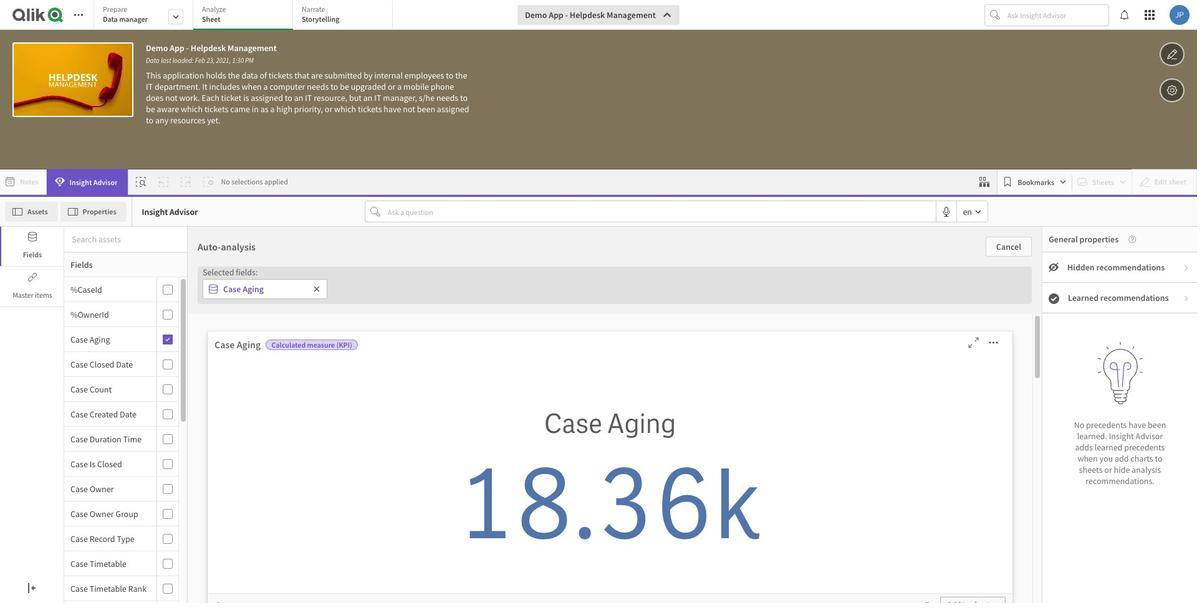 Task type: vqa. For each thing, say whether or not it's contained in the screenshot.
the bottommost Updated a day ago
no



Task type: locate. For each thing, give the bounding box(es) containing it.
2 small image from the top
[[1183, 295, 1191, 303]]

0 vertical spatial recommendations
[[1097, 262, 1165, 273]]

menu containing %caseid
[[64, 278, 188, 604]]

recommendations for learned recommendations
[[1101, 293, 1169, 304]]

1 vertical spatial high
[[150, 304, 168, 317]]

case aging down cases
[[215, 339, 261, 351]]

case for case created date menu item
[[70, 409, 88, 420]]

have down upgraded
[[384, 104, 401, 115]]

or right 'priority,'
[[325, 104, 333, 115]]

0 horizontal spatial assigned
[[251, 92, 283, 104]]

0 horizontal spatial priority
[[165, 221, 225, 245]]

open left &
[[6, 503, 31, 516]]

feb
[[195, 56, 205, 65]]

case is closed
[[70, 459, 122, 470]]

the down 1:30 on the top left of the page
[[228, 70, 240, 81]]

you
[[1100, 454, 1113, 465]]

an right but
[[364, 92, 373, 104]]

0 horizontal spatial an
[[294, 92, 303, 104]]

1 horizontal spatial assigned
[[437, 104, 469, 115]]

high right as
[[277, 104, 293, 115]]

when up in
[[242, 81, 262, 92]]

a left the mobile
[[397, 81, 402, 92]]

date inside menu item
[[120, 409, 137, 420]]

high left "priority"
[[150, 304, 168, 317]]

aware
[[157, 104, 179, 115]]

insight up add
[[1109, 431, 1134, 442]]

the right phone
[[455, 70, 467, 81]]

2 horizontal spatial it
[[374, 92, 381, 104]]

0 horizontal spatial helpdesk
[[191, 42, 226, 54]]

needs
[[307, 81, 329, 92], [437, 92, 459, 104]]

insight advisor
[[70, 177, 118, 187], [142, 206, 198, 217]]

or right upgraded
[[388, 81, 396, 92]]

when
[[242, 81, 262, 92], [1078, 454, 1098, 465]]

0 vertical spatial data
[[103, 14, 118, 24]]

management inside demo app - helpdesk management data last loaded: feb 23, 2021, 1:30 pm this application holds the data of tickets that are submitted by internal employees to the it department. it includes when a computer needs to be upgraded or a mobile phone does not work. each ticket is assigned to an it resource, but an it manager, s/he needs to be aware which tickets came in as a high priority, or which tickets have not been assigned to any resources yet.
[[228, 42, 277, 54]]

ticket
[[221, 92, 242, 104]]

an
[[294, 92, 303, 104], [364, 92, 373, 104]]

2 open from the top
[[6, 503, 31, 516]]

management
[[607, 9, 656, 21], [228, 42, 277, 54]]

a right as
[[270, 104, 275, 115]]

tickets left came
[[205, 104, 229, 115]]

tickets down upgraded
[[358, 104, 382, 115]]

recommendations inside button
[[1097, 262, 1165, 273]]

0 vertical spatial date
[[116, 359, 133, 370]]

not right does
[[165, 92, 178, 104]]

1 horizontal spatial of
[[260, 70, 267, 81]]

1 vertical spatial duration
[[90, 434, 121, 445]]

203
[[960, 245, 1016, 285]]

properties
[[1080, 234, 1119, 245]]

0 vertical spatial closed
[[90, 359, 114, 370]]

1 vertical spatial of
[[140, 304, 148, 317]]

been
[[417, 104, 435, 115], [1148, 420, 1167, 431]]

app inside "button"
[[549, 9, 564, 21]]

high
[[122, 221, 161, 245]]

1 horizontal spatial app
[[549, 9, 564, 21]]

items
[[35, 291, 52, 300]]

small image for learned recommendations
[[1183, 295, 1191, 303]]

be
[[340, 81, 349, 92], [146, 104, 155, 115]]

0 vertical spatial when
[[242, 81, 262, 92]]

0 vertical spatial demo
[[525, 9, 547, 21]]

- inside "button"
[[565, 9, 568, 21]]

been up charts
[[1148, 420, 1167, 431]]

en button
[[958, 201, 988, 222]]

0 horizontal spatial the
[[228, 70, 240, 81]]

small image
[[1183, 264, 1191, 272], [1183, 295, 1191, 303]]

owner for case owner group
[[90, 509, 114, 520]]

helpdesk inside "button"
[[570, 9, 605, 21]]

1 vertical spatial when
[[1078, 454, 1098, 465]]

s/he
[[419, 92, 435, 104]]

0 horizontal spatial when
[[242, 81, 262, 92]]

when inside demo app - helpdesk management data last loaded: feb 23, 2021, 1:30 pm this application holds the data of tickets that are submitted by internal employees to the it department. it includes when a computer needs to be upgraded or a mobile phone does not work. each ticket is assigned to an it resource, but an it manager, s/he needs to be aware which tickets came in as a high priority, or which tickets have not been assigned to any resources yet.
[[242, 81, 262, 92]]

1 vertical spatial advisor
[[170, 206, 198, 217]]

0 vertical spatial advisor
[[93, 177, 118, 187]]

created
[[90, 409, 118, 420]]

1 an from the left
[[294, 92, 303, 104]]

2 horizontal spatial tickets
[[358, 104, 382, 115]]

have up charts
[[1129, 420, 1147, 431]]

case for case timetable "menu item" on the left
[[70, 559, 88, 570]]

helpdesk inside demo app - helpdesk management data last loaded: feb 23, 2021, 1:30 pm this application holds the data of tickets that are submitted by internal employees to the it department. it includes when a computer needs to be upgraded or a mobile phone does not work. each ticket is assigned to an it resource, but an it manager, s/he needs to be aware which tickets came in as a high priority, or which tickets have not been assigned to any resources yet.
[[191, 42, 226, 54]]

help image
[[1119, 236, 1137, 243]]

loaded:
[[173, 56, 194, 65]]

a right data
[[264, 81, 268, 92]]

1 vertical spatial management
[[228, 42, 277, 54]]

insight inside no precedents have been learned. insight advisor adds learned precedents when you add charts to sheets or hide analysis recommendations.
[[1109, 431, 1134, 442]]

1 horizontal spatial management
[[607, 9, 656, 21]]

0 vertical spatial no
[[221, 177, 230, 186]]

advisor inside no precedents have been learned. insight advisor adds learned precedents when you add charts to sheets or hide analysis recommendations.
[[1136, 431, 1163, 442]]

management inside "button"
[[607, 9, 656, 21]]

timetable inside case timetable "menu item"
[[90, 559, 126, 570]]

hidden recommendations
[[1068, 262, 1165, 273]]

time down case created date menu item
[[123, 434, 142, 445]]

no for no precedents have been learned. insight advisor adds learned precedents when you add charts to sheets or hide analysis recommendations.
[[1074, 420, 1085, 431]]

advisor up auto-
[[170, 206, 198, 217]]

menu
[[64, 278, 188, 604]]

auto-
[[198, 241, 221, 253]]

of right number
[[140, 304, 148, 317]]

0 vertical spatial timetable
[[90, 559, 126, 570]]

1 horizontal spatial high
[[277, 104, 293, 115]]

1 vertical spatial open
[[6, 503, 31, 516]]

0 horizontal spatial be
[[146, 104, 155, 115]]

case aging menu item
[[64, 327, 178, 352]]

fields up the %caseid on the top of page
[[70, 259, 93, 271]]

1 horizontal spatial demo
[[525, 9, 547, 21]]

toolbar
[[0, 0, 1198, 170]]

master items
[[13, 291, 52, 300]]

0 horizontal spatial been
[[417, 104, 435, 115]]

2 owner from the top
[[90, 509, 114, 520]]

1 vertical spatial or
[[325, 104, 333, 115]]

sheet
[[202, 14, 221, 24]]

0 horizontal spatial advisor
[[93, 177, 118, 187]]

case duration time button
[[64, 434, 154, 445]]

1 vertical spatial owner
[[90, 509, 114, 520]]

it
[[146, 81, 153, 92], [305, 92, 312, 104], [374, 92, 381, 104]]

duration inside menu item
[[90, 434, 121, 445]]

23,
[[207, 56, 215, 65]]

time right over
[[137, 503, 160, 516]]

data left last
[[146, 56, 160, 65]]

tab list containing prepare
[[94, 0, 397, 31]]

no
[[221, 177, 230, 186], [1074, 420, 1085, 431]]

which right aware
[[181, 104, 203, 115]]

it
[[202, 81, 207, 92]]

to right charts
[[1155, 454, 1163, 465]]

assigned right is
[[251, 92, 283, 104]]

tab list
[[94, 0, 397, 31]]

recommendations for hidden recommendations
[[1097, 262, 1165, 273]]

insight advisor up high
[[142, 206, 198, 217]]

of right data
[[260, 70, 267, 81]]

cases inside medium priority cases 142
[[637, 221, 686, 245]]

helpdesk for demo app - helpdesk management
[[570, 9, 605, 21]]

case timetable rank menu item
[[64, 577, 178, 602]]

0 horizontal spatial have
[[384, 104, 401, 115]]

needs up 'priority,'
[[307, 81, 329, 92]]

case owner menu item
[[64, 477, 178, 502]]

helpdesk for demo app - helpdesk management data last loaded: feb 23, 2021, 1:30 pm this application holds the data of tickets that are submitted by internal employees to the it department. it includes when a computer needs to be upgraded or a mobile phone does not work. each ticket is assigned to an it resource, but an it manager, s/he needs to be aware which tickets came in as a high priority, or which tickets have not been assigned to any resources yet.
[[191, 42, 226, 54]]

1 vertical spatial have
[[1129, 420, 1147, 431]]

or left hide
[[1105, 465, 1113, 476]]

when inside no precedents have been learned. insight advisor adds learned precedents when you add charts to sheets or hide analysis recommendations.
[[1078, 454, 1098, 465]]

in
[[252, 104, 259, 115]]

timetable
[[90, 559, 126, 570], [90, 584, 126, 595]]

-
[[565, 9, 568, 21], [186, 42, 189, 54]]

recommendations down help image
[[1097, 262, 1165, 273]]

full screen image
[[964, 337, 984, 349]]

low priority cases 203
[[912, 221, 1064, 285]]

it left manager,
[[374, 92, 381, 104]]

assigned
[[251, 92, 283, 104], [437, 104, 469, 115]]

precedents up hide
[[1125, 442, 1165, 454]]

demo
[[525, 9, 547, 21], [146, 42, 168, 54]]

date down case aging menu item
[[116, 359, 133, 370]]

Ask Insight Advisor text field
[[1005, 5, 1109, 25]]

0 horizontal spatial insight advisor
[[70, 177, 118, 187]]

%caseid menu item
[[64, 278, 178, 303]]

number
[[106, 304, 138, 317]]

1 timetable from the top
[[90, 559, 126, 570]]

application
[[163, 70, 204, 81]]

0 horizontal spatial high
[[150, 304, 168, 317]]

1:30
[[232, 56, 244, 65]]

0 horizontal spatial -
[[186, 42, 189, 54]]

to right employees in the left top of the page
[[446, 70, 454, 81]]

1 horizontal spatial analysis
[[1132, 465, 1162, 476]]

1 horizontal spatial tickets
[[269, 70, 293, 81]]

phone
[[431, 81, 454, 92]]

1 vertical spatial no
[[1074, 420, 1085, 431]]

cases inside high priority cases 72
[[229, 221, 278, 245]]

high inside open cases vs duration * bubble size represents number of high priority open cases
[[150, 304, 168, 317]]

2 the from the left
[[455, 70, 467, 81]]

case for case aging menu item
[[70, 334, 88, 345]]

cases for 72
[[229, 221, 278, 245]]

0 horizontal spatial which
[[181, 104, 203, 115]]

0 vertical spatial owner
[[90, 484, 114, 495]]

is
[[90, 459, 96, 470]]

fields up master items
[[23, 250, 42, 259]]

assets
[[27, 207, 48, 216]]

priority for 142
[[572, 221, 633, 245]]

date right created at the bottom
[[120, 409, 137, 420]]

case duration time menu item
[[64, 427, 178, 452]]

1 priority from the left
[[165, 221, 225, 245]]

more image
[[984, 337, 1004, 349]]

to right phone
[[460, 92, 468, 104]]

0 horizontal spatial needs
[[307, 81, 329, 92]]

demo inside demo app - helpdesk management "button"
[[525, 9, 547, 21]]

duration up %ownerid
[[73, 291, 113, 304]]

as
[[261, 104, 269, 115]]

priority inside medium priority cases 142
[[572, 221, 633, 245]]

1 horizontal spatial no
[[1074, 420, 1085, 431]]

not left s/he
[[403, 104, 415, 115]]

narrate storytelling
[[302, 4, 340, 24]]

be left any
[[146, 104, 155, 115]]

2 timetable from the top
[[90, 584, 126, 595]]

1 horizontal spatial helpdesk
[[570, 9, 605, 21]]

any
[[155, 115, 169, 126]]

recommendations inside 'button'
[[1101, 293, 1169, 304]]

when left you
[[1078, 454, 1098, 465]]

1 horizontal spatial -
[[565, 9, 568, 21]]

no left selections
[[221, 177, 230, 186]]

to left 'priority,'
[[285, 92, 292, 104]]

general properties
[[1049, 234, 1119, 245]]

- inside demo app - helpdesk management data last loaded: feb 23, 2021, 1:30 pm this application holds the data of tickets that are submitted by internal employees to the it department. it includes when a computer needs to be upgraded or a mobile phone does not work. each ticket is assigned to an it resource, but an it manager, s/he needs to be aware which tickets came in as a high priority, or which tickets have not been assigned to any resources yet.
[[186, 42, 189, 54]]

of
[[260, 70, 267, 81], [140, 304, 148, 317]]

Search assets text field
[[64, 228, 188, 251]]

data inside demo app - helpdesk management data last loaded: feb 23, 2021, 1:30 pm this application holds the data of tickets that are submitted by internal employees to the it department. it includes when a computer needs to be upgraded or a mobile phone does not work. each ticket is assigned to an it resource, but an it manager, s/he needs to be aware which tickets came in as a high priority, or which tickets have not been assigned to any resources yet.
[[146, 56, 160, 65]]

analysis right hide
[[1132, 465, 1162, 476]]

a
[[264, 81, 268, 92], [397, 81, 402, 92], [270, 104, 275, 115]]

1 vertical spatial recommendations
[[1101, 293, 1169, 304]]

timetable down case timetable button
[[90, 584, 126, 595]]

2 horizontal spatial insight
[[1109, 431, 1134, 442]]

open
[[6, 291, 31, 304], [6, 503, 31, 516]]

1 vertical spatial be
[[146, 104, 155, 115]]

0 horizontal spatial analysis
[[221, 241, 256, 253]]

cases
[[229, 221, 278, 245], [637, 221, 686, 245], [1015, 221, 1064, 245], [33, 291, 60, 304], [84, 503, 112, 516]]

advisor up charts
[[1136, 431, 1163, 442]]

1 horizontal spatial when
[[1078, 454, 1098, 465]]

small image for hidden recommendations
[[1183, 264, 1191, 272]]

0 vertical spatial of
[[260, 70, 267, 81]]

applied
[[264, 177, 288, 186]]

open for open cases vs duration * bubble size represents number of high priority open cases
[[6, 291, 31, 304]]

1 vertical spatial been
[[1148, 420, 1167, 431]]

over
[[114, 503, 135, 516]]

it left resource,
[[305, 92, 312, 104]]

insight up high
[[142, 206, 168, 217]]

priority inside low priority cases 203
[[951, 221, 1011, 245]]

each
[[202, 92, 219, 104]]

insight advisor inside dropdown button
[[70, 177, 118, 187]]

1 vertical spatial closed
[[97, 459, 122, 470]]

not
[[165, 92, 178, 104], [403, 104, 415, 115]]

data down prepare at top
[[103, 14, 118, 24]]

0 vertical spatial app
[[549, 9, 564, 21]]

case
[[223, 284, 241, 295], [70, 334, 88, 345], [215, 339, 235, 351], [70, 359, 88, 370], [70, 384, 88, 395], [544, 407, 602, 442], [70, 409, 88, 420], [70, 434, 88, 445], [70, 459, 88, 470], [70, 484, 88, 495], [70, 509, 88, 520], [70, 534, 88, 545], [70, 559, 88, 570], [70, 584, 88, 595]]

which down upgraded
[[334, 104, 356, 115]]

case aging
[[223, 284, 264, 295], [70, 334, 110, 345], [215, 339, 261, 351]]

0 vertical spatial precedents
[[1087, 420, 1127, 431]]

open left items
[[6, 291, 31, 304]]

recommendations down hidden recommendations button on the top of page
[[1101, 293, 1169, 304]]

an down that
[[294, 92, 303, 104]]

2 an from the left
[[364, 92, 373, 104]]

2 vertical spatial insight
[[1109, 431, 1134, 442]]

duration down created at the bottom
[[90, 434, 121, 445]]

demo for demo app - helpdesk management data last loaded: feb 23, 2021, 1:30 pm this application holds the data of tickets that are submitted by internal employees to the it department. it includes when a computer needs to be upgraded or a mobile phone does not work. each ticket is assigned to an it resource, but an it manager, s/he needs to be aware which tickets came in as a high priority, or which tickets have not been assigned to any resources yet.
[[146, 42, 168, 54]]

or
[[388, 81, 396, 92], [325, 104, 333, 115], [1105, 465, 1113, 476]]

0 vertical spatial be
[[340, 81, 349, 92]]

1 vertical spatial timetable
[[90, 584, 126, 595]]

it left the department.
[[146, 81, 153, 92]]

0 horizontal spatial of
[[140, 304, 148, 317]]

precedents up learned
[[1087, 420, 1127, 431]]

priority
[[165, 221, 225, 245], [572, 221, 633, 245], [951, 221, 1011, 245]]

closed right is
[[97, 459, 122, 470]]

0 vertical spatial helpdesk
[[570, 9, 605, 21]]

case owner group menu item
[[64, 502, 178, 527]]

0 vertical spatial insight
[[70, 177, 92, 187]]

been down the mobile
[[417, 104, 435, 115]]

1 vertical spatial demo
[[146, 42, 168, 54]]

priority for 72
[[165, 221, 225, 245]]

1 open from the top
[[6, 291, 31, 304]]

timetable inside case timetable rank menu item
[[90, 584, 126, 595]]

advisor up properties
[[93, 177, 118, 187]]

case for case duration time menu item
[[70, 434, 88, 445]]

demo inside demo app - helpdesk management data last loaded: feb 23, 2021, 1:30 pm this application holds the data of tickets that are submitted by internal employees to the it department. it includes when a computer needs to be upgraded or a mobile phone does not work. each ticket is assigned to an it resource, but an it manager, s/he needs to be aware which tickets came in as a high priority, or which tickets have not been assigned to any resources yet.
[[146, 42, 168, 54]]

app inside demo app - helpdesk management data last loaded: feb 23, 2021, 1:30 pm this application holds the data of tickets that are submitted by internal employees to the it department. it includes when a computer needs to be upgraded or a mobile phone does not work. each ticket is assigned to an it resource, but an it manager, s/he needs to be aware which tickets came in as a high priority, or which tickets have not been assigned to any resources yet.
[[170, 42, 184, 54]]

insight inside dropdown button
[[70, 177, 92, 187]]

1 horizontal spatial data
[[146, 56, 160, 65]]

no inside no precedents have been learned. insight advisor adds learned precedents when you add charts to sheets or hide analysis recommendations.
[[1074, 420, 1085, 431]]

this
[[146, 70, 161, 81]]

case for case timetable rank menu item in the bottom of the page
[[70, 584, 88, 595]]

1 vertical spatial data
[[146, 56, 160, 65]]

0 horizontal spatial management
[[228, 42, 277, 54]]

1 horizontal spatial advisor
[[170, 206, 198, 217]]

tab list inside 18.36k application
[[94, 0, 397, 31]]

1 small image from the top
[[1183, 264, 1191, 272]]

2 which from the left
[[334, 104, 356, 115]]

no up the adds
[[1074, 420, 1085, 431]]

1 horizontal spatial not
[[403, 104, 415, 115]]

app
[[549, 9, 564, 21], [170, 42, 184, 54]]

1 owner from the top
[[90, 484, 114, 495]]

1 vertical spatial analysis
[[1132, 465, 1162, 476]]

3 priority from the left
[[951, 221, 1011, 245]]

insight advisor up properties button
[[70, 177, 118, 187]]

case created date
[[70, 409, 137, 420]]

1 horizontal spatial which
[[334, 104, 356, 115]]

2 horizontal spatial or
[[1105, 465, 1113, 476]]

insight up properties button
[[70, 177, 92, 187]]

date inside menu item
[[116, 359, 133, 370]]

small image inside learned recommendations 'button'
[[1183, 295, 1191, 303]]

closed
[[90, 359, 114, 370], [97, 459, 122, 470]]

duration inside open cases vs duration * bubble size represents number of high priority open cases
[[73, 291, 113, 304]]

last
[[161, 56, 171, 65]]

cases inside low priority cases 203
[[1015, 221, 1064, 245]]

0 vertical spatial management
[[607, 9, 656, 21]]

%ownerid
[[70, 309, 109, 320]]

0 vertical spatial high
[[277, 104, 293, 115]]

timetable for case timetable rank
[[90, 584, 126, 595]]

tickets left that
[[269, 70, 293, 81]]

2 priority from the left
[[572, 221, 633, 245]]

management for demo app - helpdesk management
[[607, 9, 656, 21]]

open & resolved cases over time
[[6, 503, 160, 516]]

fields button
[[0, 227, 64, 266], [1, 227, 64, 266], [64, 253, 188, 278]]

2 vertical spatial or
[[1105, 465, 1113, 476]]

priority inside high priority cases 72
[[165, 221, 225, 245]]

needs right s/he
[[437, 92, 459, 104]]

analysis up selected fields:
[[221, 241, 256, 253]]

case for case count menu item
[[70, 384, 88, 395]]

assigned down phone
[[437, 104, 469, 115]]

en
[[963, 206, 972, 217]]

1 vertical spatial date
[[120, 409, 137, 420]]

0 vertical spatial have
[[384, 104, 401, 115]]

learned.
[[1078, 431, 1108, 442]]

case inside case aging 18.36k
[[544, 407, 602, 442]]

be left but
[[340, 81, 349, 92]]

recommendations
[[1097, 262, 1165, 273], [1101, 293, 1169, 304]]

measure
[[307, 341, 335, 350]]

case aging down %ownerid
[[70, 334, 110, 345]]

0 horizontal spatial demo
[[146, 42, 168, 54]]

analyze
[[202, 4, 226, 14]]

2 horizontal spatial priority
[[951, 221, 1011, 245]]

case inside menu item
[[70, 359, 88, 370]]

to left any
[[146, 115, 154, 126]]

0 vertical spatial open
[[6, 291, 31, 304]]

advisor
[[93, 177, 118, 187], [170, 206, 198, 217], [1136, 431, 1163, 442]]

high
[[277, 104, 293, 115], [150, 304, 168, 317]]

case inside "menu item"
[[70, 559, 88, 570]]

closed up count
[[90, 359, 114, 370]]

is
[[243, 92, 249, 104]]

0 vertical spatial time
[[123, 434, 142, 445]]

timetable up case timetable rank
[[90, 559, 126, 570]]

data
[[242, 70, 258, 81]]

manager,
[[383, 92, 417, 104]]

open inside open cases vs duration * bubble size represents number of high priority open cases
[[6, 291, 31, 304]]

which
[[181, 104, 203, 115], [334, 104, 356, 115]]

time
[[123, 434, 142, 445], [137, 503, 160, 516]]

0 vertical spatial duration
[[73, 291, 113, 304]]

0 horizontal spatial app
[[170, 42, 184, 54]]

by
[[364, 70, 373, 81]]

1 vertical spatial small image
[[1183, 295, 1191, 303]]



Task type: describe. For each thing, give the bounding box(es) containing it.
Ask a question text field
[[385, 202, 936, 222]]

1 vertical spatial time
[[137, 503, 160, 516]]

1 horizontal spatial needs
[[437, 92, 459, 104]]

cancel button
[[986, 237, 1032, 257]]

holds
[[206, 70, 226, 81]]

upgraded
[[351, 81, 386, 92]]

learned recommendations button
[[1043, 283, 1198, 314]]

case for case is closed menu item
[[70, 459, 88, 470]]

employees
[[405, 70, 444, 81]]

rank
[[128, 584, 147, 595]]

priority
[[170, 304, 200, 317]]

calculated measure (kpi)
[[272, 341, 352, 350]]

internal
[[374, 70, 403, 81]]

medium
[[503, 221, 569, 245]]

cases for 142
[[637, 221, 686, 245]]

case timetable
[[70, 559, 126, 570]]

calculated
[[272, 341, 306, 350]]

hidden
[[1068, 262, 1095, 273]]

timetable for case timetable
[[90, 559, 126, 570]]

case timetable menu item
[[64, 552, 178, 577]]

1 master items button from the left
[[0, 268, 64, 307]]

charts
[[1131, 454, 1154, 465]]

case timetable rank
[[70, 584, 147, 595]]

&
[[33, 503, 40, 516]]

cases inside open cases vs duration * bubble size represents number of high priority open cases
[[33, 291, 60, 304]]

aging inside menu item
[[90, 334, 110, 345]]

closed inside menu item
[[90, 359, 114, 370]]

or inside no precedents have been learned. insight advisor adds learned precedents when you add charts to sheets or hide analysis recommendations.
[[1105, 465, 1113, 476]]

case for case owner group menu item
[[70, 509, 88, 520]]

mobile
[[404, 81, 429, 92]]

case record type button
[[64, 534, 154, 545]]

open for open & resolved cases over time
[[6, 503, 31, 516]]

case aging inside menu item
[[70, 334, 110, 345]]

submitted
[[325, 70, 362, 81]]

date for case closed date
[[116, 359, 133, 370]]

1 vertical spatial precedents
[[1125, 442, 1165, 454]]

0 horizontal spatial or
[[325, 104, 333, 115]]

that
[[294, 70, 309, 81]]

case aging 18.36k
[[457, 407, 764, 569]]

pm
[[245, 56, 254, 65]]

case record type
[[70, 534, 135, 545]]

case record type menu item
[[64, 527, 178, 552]]

selections tool image
[[980, 177, 990, 187]]

high inside demo app - helpdesk management data last loaded: feb 23, 2021, 1:30 pm this application holds the data of tickets that are submitted by internal employees to the it department. it includes when a computer needs to be upgraded or a mobile phone does not work. each ticket is assigned to an it resource, but an it manager, s/he needs to be aware which tickets came in as a high priority, or which tickets have not been assigned to any resources yet.
[[277, 104, 293, 115]]

case created date menu item
[[64, 402, 178, 427]]

james peterson image
[[1170, 5, 1190, 25]]

analysis inside no precedents have been learned. insight advisor adds learned precedents when you add charts to sheets or hide analysis recommendations.
[[1132, 465, 1162, 476]]

case owner group
[[70, 509, 138, 520]]

priority,
[[294, 104, 323, 115]]

insight advisor button
[[47, 169, 128, 195]]

been inside demo app - helpdesk management data last loaded: feb 23, 2021, 1:30 pm this application holds the data of tickets that are submitted by internal employees to the it department. it includes when a computer needs to be upgraded or a mobile phone does not work. each ticket is assigned to an it resource, but an it manager, s/he needs to be aware which tickets came in as a high priority, or which tickets have not been assigned to any resources yet.
[[417, 104, 435, 115]]

0 vertical spatial or
[[388, 81, 396, 92]]

0 horizontal spatial tickets
[[205, 104, 229, 115]]

case for case owner menu item
[[70, 484, 88, 495]]

demo app - helpdesk management data last loaded: feb 23, 2021, 1:30 pm this application holds the data of tickets that are submitted by internal employees to the it department. it includes when a computer needs to be upgraded or a mobile phone does not work. each ticket is assigned to an it resource, but an it manager, s/he needs to be aware which tickets came in as a high priority, or which tickets have not been assigned to any resources yet.
[[146, 42, 471, 126]]

view disabled image
[[1049, 263, 1059, 273]]

toolbar containing demo app - helpdesk management
[[0, 0, 1198, 170]]

2 master items button from the left
[[1, 268, 64, 307]]

0 horizontal spatial a
[[264, 81, 268, 92]]

1 the from the left
[[228, 70, 240, 81]]

represents
[[60, 304, 104, 317]]

properties
[[83, 207, 116, 216]]

general
[[1049, 234, 1078, 245]]

data inside 'prepare data manager'
[[103, 14, 118, 24]]

case owner button
[[64, 484, 154, 495]]

been inside no precedents have been learned. insight advisor adds learned precedents when you add charts to sheets or hide analysis recommendations.
[[1148, 420, 1167, 431]]

resolved
[[42, 503, 82, 516]]

case for case record type menu item
[[70, 534, 88, 545]]

open
[[202, 304, 222, 317]]

hidden recommendations button
[[1043, 253, 1198, 283]]

no for no selections applied
[[221, 177, 230, 186]]

fields:
[[236, 267, 258, 278]]

cancel
[[997, 241, 1022, 253]]

selected
[[203, 267, 234, 278]]

0 horizontal spatial it
[[146, 81, 153, 92]]

vs
[[62, 291, 71, 304]]

closed inside menu item
[[97, 459, 122, 470]]

management for demo app - helpdesk management data last loaded: feb 23, 2021, 1:30 pm this application holds the data of tickets that are submitted by internal employees to the it department. it includes when a computer needs to be upgraded or a mobile phone does not work. each ticket is assigned to an it resource, but an it manager, s/he needs to be aware which tickets came in as a high priority, or which tickets have not been assigned to any resources yet.
[[228, 42, 277, 54]]

*
[[6, 304, 11, 317]]

case is closed menu item
[[64, 452, 178, 477]]

cases for 203
[[1015, 221, 1064, 245]]

resource,
[[314, 92, 347, 104]]

includes
[[209, 81, 240, 92]]

storytelling
[[302, 14, 340, 24]]

to inside no precedents have been learned. insight advisor adds learned precedents when you add charts to sheets or hide analysis recommendations.
[[1155, 454, 1163, 465]]

count
[[90, 384, 112, 395]]

1 which from the left
[[181, 104, 203, 115]]

demo for demo app - helpdesk management
[[525, 9, 547, 21]]

open cases vs duration * bubble size represents number of high priority open cases
[[6, 291, 248, 317]]

demo app - helpdesk management button
[[518, 5, 680, 25]]

of inside demo app - helpdesk management data last loaded: feb 23, 2021, 1:30 pm this application holds the data of tickets that are submitted by internal employees to the it department. it includes when a computer needs to be upgraded or a mobile phone does not work. each ticket is assigned to an it resource, but an it manager, s/he needs to be aware which tickets came in as a high priority, or which tickets have not been assigned to any resources yet.
[[260, 70, 267, 81]]

18.36k
[[457, 442, 764, 569]]

selected fields:
[[203, 267, 258, 278]]

priority for 203
[[951, 221, 1011, 245]]

18.36k application
[[0, 0, 1198, 604]]

prepare data manager
[[103, 4, 148, 24]]

%caseid button
[[64, 284, 154, 295]]

app for demo app - helpdesk management
[[549, 9, 564, 21]]

have inside demo app - helpdesk management data last loaded: feb 23, 2021, 1:30 pm this application holds the data of tickets that are submitted by internal employees to the it department. it includes when a computer needs to be upgraded or a mobile phone does not work. each ticket is assigned to an it resource, but an it manager, s/he needs to be aware which tickets came in as a high priority, or which tickets have not been assigned to any resources yet.
[[384, 104, 401, 115]]

master
[[13, 291, 33, 300]]

case created date button
[[64, 409, 154, 420]]

sheets
[[1080, 465, 1103, 476]]

- for demo app - helpdesk management data last loaded: feb 23, 2021, 1:30 pm this application holds the data of tickets that are submitted by internal employees to the it department. it includes when a computer needs to be upgraded or a mobile phone does not work. each ticket is assigned to an it resource, but an it manager, s/he needs to be aware which tickets came in as a high priority, or which tickets have not been assigned to any resources yet.
[[186, 42, 189, 54]]

yet.
[[207, 115, 221, 126]]

learned recommendations
[[1068, 293, 1169, 304]]

1 horizontal spatial insight advisor
[[142, 206, 198, 217]]

resources
[[170, 115, 205, 126]]

2 horizontal spatial a
[[397, 81, 402, 92]]

aging inside case aging 18.36k
[[608, 407, 676, 442]]

menu inside 18.36k application
[[64, 278, 188, 604]]

of inside open cases vs duration * bubble size represents number of high priority open cases
[[140, 304, 148, 317]]

case for case closed date menu item
[[70, 359, 88, 370]]

selections
[[231, 177, 263, 186]]

edit image
[[1167, 47, 1178, 62]]

record
[[90, 534, 115, 545]]

app options image
[[1167, 83, 1178, 98]]

low
[[912, 221, 947, 245]]

computer
[[270, 81, 305, 92]]

bubble
[[13, 304, 41, 317]]

manager
[[119, 14, 148, 24]]

analyze sheet
[[202, 4, 226, 24]]

app for demo app - helpdesk management data last loaded: feb 23, 2021, 1:30 pm this application holds the data of tickets that are submitted by internal employees to the it department. it includes when a computer needs to be upgraded or a mobile phone does not work. each ticket is assigned to an it resource, but an it manager, s/he needs to be aware which tickets came in as a high priority, or which tickets have not been assigned to any resources yet.
[[170, 42, 184, 54]]

prepare
[[103, 4, 127, 14]]

time inside menu item
[[123, 434, 142, 445]]

owner for case owner
[[90, 484, 114, 495]]

type
[[117, 534, 135, 545]]

- for demo app - helpdesk management
[[565, 9, 568, 21]]

%ownerid menu item
[[64, 303, 178, 327]]

but
[[349, 92, 362, 104]]

0 horizontal spatial fields
[[23, 250, 42, 259]]

demo app - helpdesk management
[[525, 9, 656, 21]]

does
[[146, 92, 164, 104]]

smart search image
[[136, 177, 146, 187]]

deselect field image
[[313, 286, 321, 293]]

1 horizontal spatial be
[[340, 81, 349, 92]]

size
[[43, 304, 58, 317]]

1 horizontal spatial a
[[270, 104, 275, 115]]

0 vertical spatial analysis
[[221, 241, 256, 253]]

assets button
[[5, 202, 58, 222]]

1 horizontal spatial fields
[[70, 259, 93, 271]]

case count menu item
[[64, 377, 178, 402]]

date for case created date
[[120, 409, 137, 420]]

adds
[[1076, 442, 1093, 454]]

case aging down the fields:
[[223, 284, 264, 295]]

0 horizontal spatial not
[[165, 92, 178, 104]]

case owner group button
[[64, 509, 154, 520]]

(kpi)
[[337, 341, 352, 350]]

case duration time
[[70, 434, 142, 445]]

1 horizontal spatial it
[[305, 92, 312, 104]]

small image
[[1049, 293, 1060, 304]]

advisor inside dropdown button
[[93, 177, 118, 187]]

1 vertical spatial insight
[[142, 206, 168, 217]]

group
[[116, 509, 138, 520]]

learned
[[1095, 442, 1123, 454]]

have inside no precedents have been learned. insight advisor adds learned precedents when you add charts to sheets or hide analysis recommendations.
[[1129, 420, 1147, 431]]

to right the are
[[331, 81, 338, 92]]

case closed date menu item
[[64, 352, 178, 377]]



